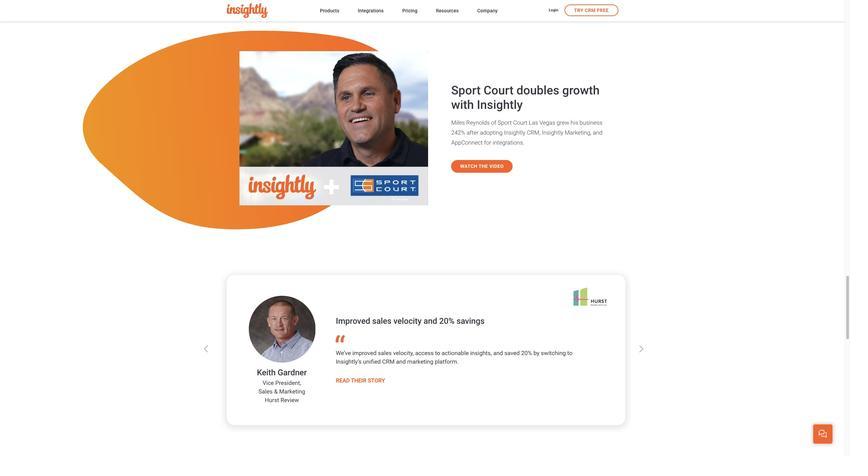 Task type: vqa. For each thing, say whether or not it's contained in the screenshot.
the Insightly within Sport Court doubles growth with Insightly
yes



Task type: locate. For each thing, give the bounding box(es) containing it.
company link
[[478, 6, 498, 16]]

keith gardner vice president, sales & marketing hurst review
[[257, 368, 307, 404]]

integrations
[[358, 8, 384, 13]]

court left las
[[514, 119, 528, 126]]

court inside sport court doubles growth with insightly
[[484, 84, 514, 98]]

and
[[593, 129, 603, 136], [424, 317, 438, 326], [494, 350, 504, 357], [397, 359, 406, 366]]

hurst
[[265, 397, 279, 404]]

0 vertical spatial crm
[[585, 8, 596, 13]]

and inside the miles reynolds of sport court las vegas grew his business 242% after adopting insightly crm, insightly marketing, and appconnect for integrations.
[[593, 129, 603, 136]]

1 vertical spatial court
[[514, 119, 528, 126]]

1 horizontal spatial 20%
[[522, 350, 533, 357]]

login link
[[549, 8, 559, 14]]

insightly's
[[336, 359, 362, 366]]

and right velocity
[[424, 317, 438, 326]]

0 vertical spatial court
[[484, 84, 514, 98]]

read their story
[[336, 378, 386, 384]]

pricing
[[403, 8, 418, 13]]

integrations link
[[358, 6, 384, 16]]

try crm free link
[[565, 4, 619, 16]]

1 horizontal spatial crm
[[585, 8, 596, 13]]

0 vertical spatial 20%
[[440, 317, 455, 326]]

miles reynolds of sport court las vegas grew his business 242% after adopting insightly crm, insightly marketing, and appconnect for integrations.
[[452, 119, 603, 146]]

0 horizontal spatial 20%
[[440, 317, 455, 326]]

watch the video
[[460, 164, 504, 169]]

story
[[368, 378, 386, 384]]

1 vertical spatial sales
[[378, 350, 392, 357]]

actionable
[[442, 350, 469, 357]]

1 vertical spatial 20%
[[522, 350, 533, 357]]

products
[[320, 8, 339, 13]]

gardner
[[278, 368, 307, 378]]

read
[[336, 378, 350, 384]]

after
[[467, 129, 479, 136]]

company
[[478, 8, 498, 13]]

velocity
[[394, 317, 422, 326]]

president,
[[276, 380, 301, 387]]

quote orange image
[[336, 335, 346, 343]]

improved
[[336, 317, 371, 326]]

their
[[351, 378, 367, 384]]

insightly inside sport court doubles growth with insightly
[[477, 98, 523, 112]]

review
[[281, 397, 299, 404]]

savings
[[457, 317, 485, 326]]

resources
[[436, 8, 459, 13]]

0 horizontal spatial crm
[[383, 359, 395, 366]]

business
[[580, 119, 603, 126]]

court up of
[[484, 84, 514, 98]]

court inside the miles reynolds of sport court las vegas grew his business 242% after adopting insightly crm, insightly marketing, and appconnect for integrations.
[[514, 119, 528, 126]]

insightly
[[477, 98, 523, 112], [504, 129, 526, 136], [542, 129, 564, 136]]

velocity,
[[394, 350, 414, 357]]

to up 'platform.'
[[436, 350, 441, 357]]

insightly down vegas
[[542, 129, 564, 136]]

sport right of
[[498, 119, 512, 126]]

sport up with
[[452, 84, 481, 98]]

1 horizontal spatial sport
[[498, 119, 512, 126]]

sales
[[373, 317, 392, 326], [378, 350, 392, 357]]

crm right try
[[585, 8, 596, 13]]

improved
[[353, 350, 377, 357]]

insightly logo link
[[227, 3, 309, 18]]

vegas
[[540, 119, 556, 126]]

0 vertical spatial sport
[[452, 84, 481, 98]]

crm inside button
[[585, 8, 596, 13]]

crm right unified
[[383, 359, 395, 366]]

marketing,
[[565, 129, 592, 136]]

login
[[549, 8, 559, 12]]

try crm free
[[574, 8, 609, 13]]

sport
[[452, 84, 481, 98], [498, 119, 512, 126]]

sales left velocity
[[373, 317, 392, 326]]

0 horizontal spatial to
[[436, 350, 441, 357]]

court
[[484, 84, 514, 98], [514, 119, 528, 126]]

to right switching
[[568, 350, 573, 357]]

1 vertical spatial crm
[[383, 359, 395, 366]]

marketing
[[408, 359, 434, 366]]

sport court doubles growth with insightly
[[452, 84, 600, 112]]

20% left 'savings'
[[440, 317, 455, 326]]

2 to from the left
[[568, 350, 573, 357]]

1 vertical spatial sport
[[498, 119, 512, 126]]

and down business
[[593, 129, 603, 136]]

0 horizontal spatial sport
[[452, 84, 481, 98]]

20%
[[440, 317, 455, 326], [522, 350, 533, 357]]

to
[[436, 350, 441, 357], [568, 350, 573, 357]]

unified
[[363, 359, 381, 366]]

marketing
[[280, 388, 306, 395]]

1 horizontal spatial to
[[568, 350, 573, 357]]

crm,
[[527, 129, 541, 136]]

crm
[[585, 8, 596, 13], [383, 359, 395, 366]]

appconnect
[[452, 139, 483, 146]]

insightly up of
[[477, 98, 523, 112]]

201105 hurst logo 2020 image
[[573, 288, 608, 306]]

sales up unified
[[378, 350, 392, 357]]

20% left by
[[522, 350, 533, 357]]



Task type: describe. For each thing, give the bounding box(es) containing it.
switching
[[541, 350, 566, 357]]

platform.
[[435, 359, 459, 366]]

we've
[[336, 350, 351, 357]]

products link
[[320, 6, 339, 16]]

saved
[[505, 350, 520, 357]]

20% inside the we've improved sales velocity, access to actionable insights, and saved 20% by switching to insightly's unified crm and marketing platform.
[[522, 350, 533, 357]]

video
[[490, 164, 504, 169]]

&
[[274, 388, 278, 395]]

0 vertical spatial sales
[[373, 317, 392, 326]]

read their story link
[[336, 377, 386, 385]]

pricing link
[[403, 6, 418, 16]]

adopting
[[480, 129, 503, 136]]

reynolds
[[467, 119, 490, 126]]

integrations.
[[493, 139, 525, 146]]

crm inside the we've improved sales velocity, access to actionable insights, and saved 20% by switching to insightly's unified crm and marketing platform.
[[383, 359, 395, 366]]

vice
[[263, 380, 274, 387]]

free
[[597, 8, 609, 13]]

try crm free button
[[565, 4, 619, 16]]

with
[[452, 98, 474, 112]]

1 to from the left
[[436, 350, 441, 357]]

of
[[492, 119, 497, 126]]

sport inside the miles reynolds of sport court las vegas grew his business 242% after adopting insightly crm, insightly marketing, and appconnect for integrations.
[[498, 119, 512, 126]]

for
[[484, 139, 492, 146]]

sales inside the we've improved sales velocity, access to actionable insights, and saved 20% by switching to insightly's unified crm and marketing platform.
[[378, 350, 392, 357]]

keith gardner image
[[249, 296, 316, 363]]

242%
[[452, 129, 466, 136]]

watch
[[460, 164, 478, 169]]

his
[[571, 119, 579, 126]]

and down velocity,
[[397, 359, 406, 366]]

miles
[[452, 119, 465, 126]]

try
[[574, 8, 584, 13]]

insightly logo image
[[227, 3, 268, 18]]

sport inside sport court doubles growth with insightly
[[452, 84, 481, 98]]

growth
[[563, 84, 600, 98]]

access
[[416, 350, 434, 357]]

doubles
[[517, 84, 560, 98]]

we've improved sales velocity, access to actionable insights, and saved 20% by switching to insightly's unified crm and marketing platform.
[[336, 350, 573, 366]]

insightly up integrations. on the top right of page
[[504, 129, 526, 136]]

website thumbnail sportcourt smiling image
[[240, 51, 428, 206]]

grew
[[557, 119, 570, 126]]

las
[[529, 119, 538, 126]]

keith
[[257, 368, 276, 378]]

insights,
[[471, 350, 492, 357]]

resources link
[[436, 6, 459, 16]]

improved sales velocity and 20% savings
[[336, 317, 485, 326]]

sales
[[259, 388, 273, 395]]

by
[[534, 350, 540, 357]]

and left saved
[[494, 350, 504, 357]]

the
[[479, 164, 488, 169]]



